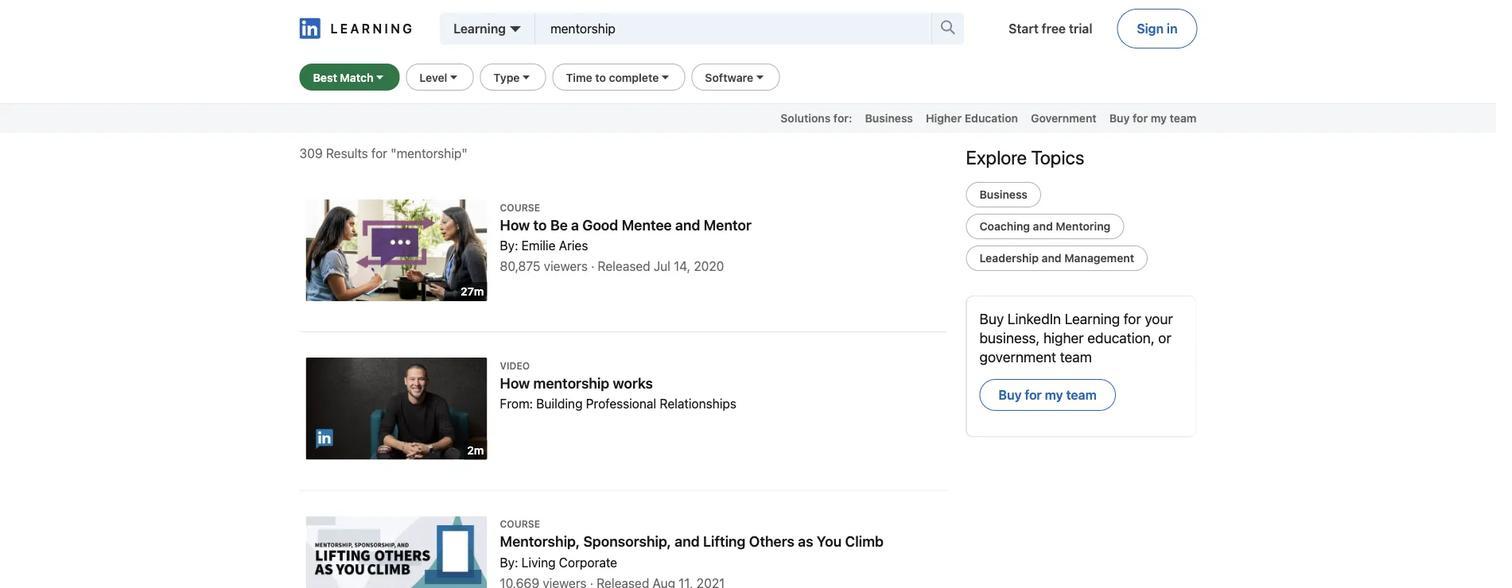 Task type: vqa. For each thing, say whether or not it's contained in the screenshot.
HOW MENTORSHIP WORKS image
yes



Task type: locate. For each thing, give the bounding box(es) containing it.
your
[[1145, 310, 1173, 327]]

government
[[1031, 112, 1097, 125]]

0 vertical spatial business
[[865, 112, 913, 125]]

0 horizontal spatial business link
[[865, 111, 913, 126]]

education
[[965, 112, 1018, 125]]

1 vertical spatial buy for my team
[[999, 388, 1097, 403]]

and inside 'mentorship, sponsorship, and lifting others as you climb by: living corporate'
[[675, 533, 700, 550]]

how for to
[[500, 216, 530, 233]]

2 horizontal spatial learning
[[1065, 310, 1120, 327]]

309
[[299, 146, 323, 161]]

and inside how to be a good mentee and mentor by: emilie aries
[[675, 216, 700, 233]]

309 results for "mentorship"
[[299, 146, 468, 161]]

2m
[[467, 444, 484, 457]]

business link
[[865, 111, 913, 126], [966, 182, 1041, 208]]

course
[[500, 202, 540, 213], [500, 519, 540, 530]]

mentee
[[622, 216, 672, 233]]

27m
[[461, 285, 484, 298]]

how mentorship works from: building professional relationships
[[500, 375, 737, 412]]

1 vertical spatial buy
[[980, 310, 1004, 327]]

to for how
[[533, 216, 547, 233]]

management
[[1065, 252, 1134, 265]]

for down government
[[1025, 388, 1042, 403]]

1 vertical spatial my
[[1045, 388, 1063, 403]]

1 vertical spatial team
[[1060, 348, 1092, 365]]

best
[[313, 71, 337, 84]]

how inside how to be a good mentee and mentor by: emilie aries
[[500, 216, 530, 233]]

2 how from the top
[[500, 375, 530, 392]]

and left mentor
[[675, 216, 700, 233]]

corporate
[[559, 555, 617, 570]]

leadership and management
[[980, 252, 1134, 265]]

buy for my team
[[1109, 112, 1197, 125], [999, 388, 1097, 403]]

type button
[[480, 64, 546, 91]]

1 horizontal spatial learning
[[454, 21, 506, 36]]

by: left living on the left bottom of page
[[500, 555, 518, 570]]

how for mentorship
[[500, 375, 530, 392]]

0 horizontal spatial learning
[[331, 21, 415, 36]]

or
[[1158, 329, 1171, 346]]

by:
[[500, 238, 518, 253], [500, 555, 518, 570]]

learning inside dropdown button
[[454, 21, 506, 36]]

1 horizontal spatial business
[[980, 188, 1028, 201]]

mentoring
[[1056, 220, 1111, 233]]

how down video
[[500, 375, 530, 392]]

living
[[522, 555, 556, 570]]

0 horizontal spatial to
[[533, 216, 547, 233]]

business link up "coaching"
[[966, 182, 1041, 208]]

aries
[[559, 238, 588, 253]]

released jul 14, 2020
[[598, 259, 724, 274]]

1 vertical spatial buy for my team link
[[980, 379, 1116, 411]]

0 horizontal spatial my
[[1045, 388, 1063, 403]]

leadership and management link
[[966, 246, 1148, 271]]

sponsorship,
[[583, 533, 671, 550]]

sign in
[[1137, 21, 1178, 36]]

buy for my team link
[[1109, 111, 1197, 126], [980, 379, 1116, 411]]

none search field inside primary element
[[535, 13, 964, 45]]

1 horizontal spatial buy for my team
[[1109, 112, 1197, 125]]

and left lifting at the left of the page
[[675, 533, 700, 550]]

1 vertical spatial business link
[[966, 182, 1041, 208]]

0 vertical spatial by:
[[500, 238, 518, 253]]

to right time
[[595, 71, 606, 84]]

Search skills, subjects, or software search field
[[548, 19, 906, 38]]

time
[[566, 71, 592, 84]]

1 horizontal spatial to
[[595, 71, 606, 84]]

0 vertical spatial how
[[500, 216, 530, 233]]

course up emilie
[[500, 202, 540, 213]]

mentorship, sponsorship, and lifting others as you climb by: living corporate
[[500, 533, 884, 570]]

1 vertical spatial course
[[500, 519, 540, 530]]

1 by: from the top
[[500, 238, 518, 253]]

how up emilie
[[500, 216, 530, 233]]

1 horizontal spatial my
[[1151, 112, 1167, 125]]

emilie
[[522, 238, 556, 253]]

2 course from the top
[[500, 519, 540, 530]]

learning up type
[[454, 21, 506, 36]]

1 vertical spatial business
[[980, 188, 1028, 201]]

level button
[[406, 64, 474, 91]]

from:
[[500, 397, 533, 412]]

2 by: from the top
[[500, 555, 518, 570]]

and
[[675, 216, 700, 233], [1033, 220, 1053, 233], [1042, 252, 1062, 265], [675, 533, 700, 550]]

0 vertical spatial business link
[[865, 111, 913, 126]]

topics
[[1031, 146, 1084, 169]]

to inside dropdown button
[[595, 71, 606, 84]]

sign
[[1137, 21, 1164, 36]]

business link right "for:"
[[865, 111, 913, 126]]

be
[[550, 216, 568, 233]]

0 vertical spatial to
[[595, 71, 606, 84]]

0 vertical spatial buy for my team link
[[1109, 111, 1197, 126]]

0 horizontal spatial buy for my team
[[999, 388, 1097, 403]]

and down coaching and mentoring link
[[1042, 252, 1062, 265]]

by: inside 'mentorship, sponsorship, and lifting others as you climb by: living corporate'
[[500, 555, 518, 570]]

2020
[[694, 259, 724, 274]]

for
[[1133, 112, 1148, 125], [371, 146, 387, 161], [1124, 310, 1141, 327], [1025, 388, 1042, 403]]

1 vertical spatial to
[[533, 216, 547, 233]]

business
[[865, 112, 913, 125], [980, 188, 1028, 201]]

buy up business,
[[980, 310, 1004, 327]]

leadership
[[980, 252, 1039, 265]]

2 vertical spatial team
[[1066, 388, 1097, 403]]

how inside how mentorship works from: building professional relationships
[[500, 375, 530, 392]]

0 vertical spatial buy
[[1109, 112, 1130, 125]]

software
[[705, 71, 754, 84]]

buy linkedin learning for your business, higher education, or government team
[[980, 310, 1173, 365]]

business right "for:"
[[865, 112, 913, 125]]

level
[[420, 71, 447, 84]]

learning inside buy linkedin learning for your business, higher education, or government team
[[1065, 310, 1120, 327]]

for up education,
[[1124, 310, 1141, 327]]

buy
[[1109, 112, 1130, 125], [980, 310, 1004, 327], [999, 388, 1022, 403]]

trial
[[1069, 21, 1093, 36]]

"mentorship"
[[391, 146, 468, 161]]

learning up the match
[[331, 21, 415, 36]]

to
[[595, 71, 606, 84], [533, 216, 547, 233]]

to left be
[[533, 216, 547, 233]]

by: inside how to be a good mentee and mentor by: emilie aries
[[500, 238, 518, 253]]

mentorship, sponsorship, and lifting others as you climb image
[[306, 517, 487, 589]]

to for time
[[595, 71, 606, 84]]

my
[[1151, 112, 1167, 125], [1045, 388, 1063, 403]]

higher education
[[926, 112, 1018, 125]]

80,875
[[500, 259, 541, 274]]

mentorship
[[533, 375, 610, 392]]

course up mentorship,
[[500, 519, 540, 530]]

1 vertical spatial how
[[500, 375, 530, 392]]

viewers
[[544, 259, 588, 274]]

by: for how to be a good mentee and mentor
[[500, 238, 518, 253]]

0 vertical spatial course
[[500, 202, 540, 213]]

1 how from the top
[[500, 216, 530, 233]]

to inside how to be a good mentee and mentor by: emilie aries
[[533, 216, 547, 233]]

business up "coaching"
[[980, 188, 1028, 201]]

learning
[[331, 21, 415, 36], [454, 21, 506, 36], [1065, 310, 1120, 327]]

None search field
[[535, 13, 964, 45]]

video
[[500, 361, 530, 372]]

software button
[[692, 64, 780, 91]]

buy down government
[[999, 388, 1022, 403]]

buy right government
[[1109, 112, 1130, 125]]

1 course from the top
[[500, 202, 540, 213]]

how
[[500, 216, 530, 233], [500, 375, 530, 392]]

1 vertical spatial by:
[[500, 555, 518, 570]]

learning up education,
[[1065, 310, 1120, 327]]

by: up 80,875
[[500, 238, 518, 253]]

sign in link
[[1118, 10, 1197, 48]]

team
[[1170, 112, 1197, 125], [1060, 348, 1092, 365], [1066, 388, 1097, 403]]



Task type: describe. For each thing, give the bounding box(es) containing it.
solutions for:
[[781, 112, 852, 125]]

higher
[[926, 112, 962, 125]]

how to be a good mentee and mentor by: emilie aries
[[500, 216, 752, 253]]

jul
[[654, 259, 671, 274]]

course for mentorship,
[[500, 519, 540, 530]]

government link
[[1031, 111, 1097, 126]]

mentorship,
[[500, 533, 580, 550]]

explore topics
[[966, 146, 1084, 169]]

2 vertical spatial buy
[[999, 388, 1022, 403]]

coaching and mentoring link
[[966, 214, 1124, 239]]

explore
[[966, 146, 1027, 169]]

relationships
[[660, 397, 737, 412]]

14,
[[674, 259, 691, 274]]

80,875 viewers
[[500, 259, 588, 274]]

0 vertical spatial team
[[1170, 112, 1197, 125]]

in
[[1167, 21, 1178, 36]]

type
[[494, 71, 520, 84]]

results
[[326, 146, 368, 161]]

learning link
[[299, 18, 415, 39]]

solutions
[[781, 112, 831, 125]]

best match
[[313, 71, 373, 84]]

best match button
[[299, 64, 400, 91]]

professional
[[586, 397, 656, 412]]

time to complete
[[566, 71, 659, 84]]

free
[[1042, 21, 1066, 36]]

start
[[1009, 21, 1039, 36]]

for right government
[[1133, 112, 1148, 125]]

lifting
[[703, 533, 746, 550]]

released
[[598, 259, 650, 274]]

course for how
[[500, 202, 540, 213]]

climb
[[845, 533, 884, 550]]

for inside buy linkedin learning for your business, higher education, or government team
[[1124, 310, 1141, 327]]

education,
[[1088, 329, 1155, 346]]

by: for mentorship, sponsorship, and lifting others as you climb
[[500, 555, 518, 570]]

mentor
[[704, 216, 752, 233]]

you
[[817, 533, 842, 550]]

and up leadership and management
[[1033, 220, 1053, 233]]

a
[[571, 216, 579, 233]]

others
[[749, 533, 795, 550]]

start free trial link
[[990, 10, 1112, 48]]

primary element
[[299, 0, 1197, 60]]

for right 'results'
[[371, 146, 387, 161]]

start free trial
[[1009, 21, 1093, 36]]

as
[[798, 533, 813, 550]]

how mentorship works image
[[306, 358, 487, 460]]

government
[[980, 348, 1056, 365]]

how to be a good mentee and mentor image
[[306, 200, 487, 302]]

good
[[582, 216, 618, 233]]

building
[[536, 397, 583, 412]]

works
[[613, 375, 653, 392]]

for:
[[834, 112, 852, 125]]

coaching
[[980, 220, 1030, 233]]

team inside buy linkedin learning for your business, higher education, or government team
[[1060, 348, 1092, 365]]

higher
[[1044, 329, 1084, 346]]

business,
[[980, 329, 1040, 346]]

higher education link
[[926, 111, 1018, 126]]

coaching and mentoring
[[980, 220, 1111, 233]]

match
[[340, 71, 373, 84]]

0 vertical spatial my
[[1151, 112, 1167, 125]]

0 horizontal spatial business
[[865, 112, 913, 125]]

1 horizontal spatial business link
[[966, 182, 1041, 208]]

time to complete button
[[552, 64, 685, 91]]

complete
[[609, 71, 659, 84]]

buy inside buy linkedin learning for your business, higher education, or government team
[[980, 310, 1004, 327]]

linkedin
[[1008, 310, 1061, 327]]

learning button
[[440, 13, 535, 45]]

0 vertical spatial buy for my team
[[1109, 112, 1197, 125]]



